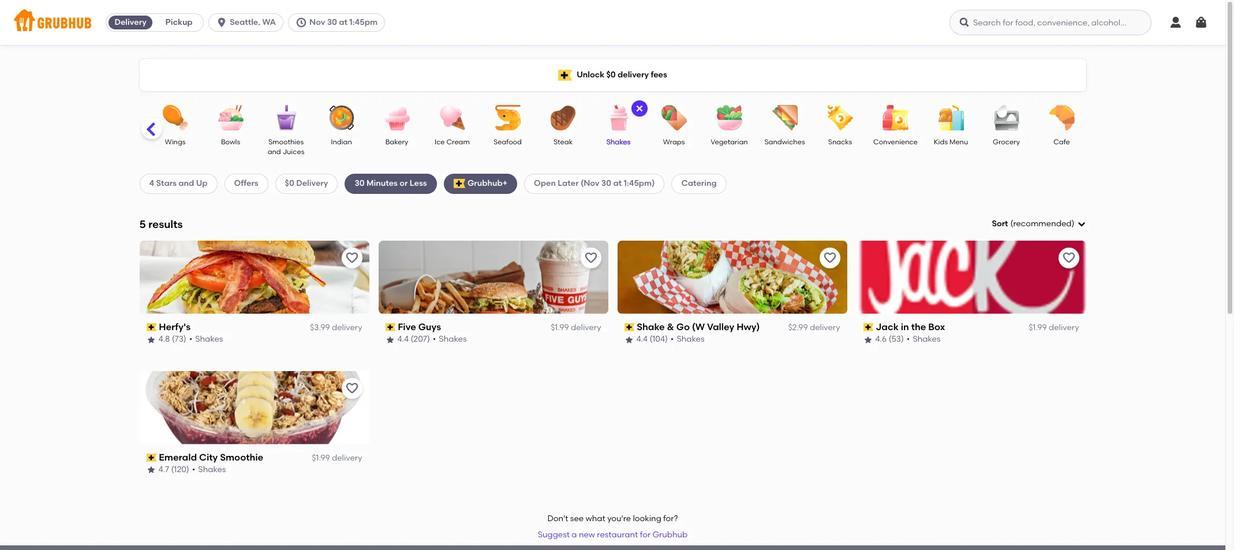 Task type: describe. For each thing, give the bounding box(es) containing it.
later
[[558, 179, 579, 188]]

4.8
[[159, 335, 170, 344]]

(104)
[[650, 335, 668, 344]]

$2.99
[[788, 323, 808, 333]]

a
[[572, 530, 577, 540]]

cream
[[447, 138, 470, 146]]

suggest a new restaurant for grubhub button
[[533, 525, 693, 546]]

• for shake & go (w valley hwy)
[[671, 335, 674, 344]]

five guys logo image
[[379, 241, 608, 314]]

$3.99 delivery
[[310, 323, 362, 333]]

• shakes for emerald city smoothie
[[192, 465, 226, 475]]

grocery
[[993, 138, 1020, 146]]

menu
[[950, 138, 968, 146]]

emerald
[[159, 452, 197, 463]]

shake & go (w valley hwy) logo image
[[618, 241, 847, 314]]

4.7
[[159, 465, 169, 475]]

0 vertical spatial $0
[[607, 70, 616, 80]]

unlock $0 delivery fees
[[577, 70, 667, 80]]

smoothie
[[220, 452, 263, 463]]

subscription pass image for jack in the box
[[864, 323, 874, 331]]

4
[[149, 179, 154, 188]]

less
[[410, 179, 427, 188]]

$0 delivery
[[285, 179, 328, 188]]

$1.99 for jack in the box
[[1029, 323, 1047, 333]]

soup image
[[100, 105, 140, 130]]

shakes image
[[598, 105, 639, 130]]

emerald city smoothie
[[159, 452, 263, 463]]

bowls image
[[210, 105, 251, 130]]

five guys
[[398, 321, 441, 332]]

2 horizontal spatial 30
[[602, 179, 612, 188]]

delivery for in
[[1049, 323, 1079, 333]]

• for jack in the box
[[907, 335, 910, 344]]

0 horizontal spatial and
[[179, 179, 194, 188]]

sandwiches image
[[765, 105, 805, 130]]

juices
[[283, 148, 304, 156]]

ice
[[435, 138, 445, 146]]

sandwiches
[[765, 138, 805, 146]]

main navigation navigation
[[0, 0, 1226, 45]]

30 minutes or less
[[355, 179, 427, 188]]

$3.99
[[310, 323, 330, 333]]

4.4 for shake & go (w valley hwy)
[[637, 335, 648, 344]]

star icon image for jack in the box
[[864, 335, 873, 344]]

grubhub plus flag logo image for unlock $0 delivery fees
[[558, 70, 572, 81]]

stars
[[156, 179, 177, 188]]

vegetarian
[[711, 138, 748, 146]]

guys
[[418, 321, 441, 332]]

4.7 (120)
[[159, 465, 189, 475]]

snacks
[[828, 138, 852, 146]]

at inside button
[[339, 17, 348, 27]]

emerald city smoothie logo image
[[139, 371, 369, 444]]

(w
[[692, 321, 705, 332]]

shakes right (73)
[[195, 335, 223, 344]]

shake
[[637, 321, 665, 332]]

box
[[929, 321, 945, 332]]

valley
[[707, 321, 735, 332]]

• for herfy's
[[189, 335, 192, 344]]

ice cream
[[435, 138, 470, 146]]

delivery for guys
[[571, 323, 601, 333]]

save this restaurant image for five guys
[[584, 251, 598, 265]]

shakes down shakes image
[[607, 138, 631, 146]]

snacks image
[[820, 105, 861, 130]]

wa
[[262, 17, 276, 27]]

• shakes for herfy's
[[189, 335, 223, 344]]

save this restaurant button for shake & go (w valley hwy)
[[820, 248, 840, 268]]

herfy's
[[159, 321, 191, 332]]

jack in the box
[[876, 321, 945, 332]]

smoothies
[[268, 138, 304, 146]]

up
[[196, 179, 208, 188]]

)
[[1072, 219, 1075, 229]]

• for five guys
[[433, 335, 436, 344]]

suggest
[[538, 530, 570, 540]]

$1.99 delivery for jack in the box
[[1029, 323, 1079, 333]]

(207)
[[411, 335, 430, 344]]

offers
[[234, 179, 258, 188]]

(120)
[[171, 465, 189, 475]]

seattle, wa
[[230, 17, 276, 27]]

wings image
[[155, 105, 195, 130]]

$1.99 delivery for emerald city smoothie
[[312, 453, 362, 463]]

0 horizontal spatial $0
[[285, 179, 294, 188]]

hwy)
[[737, 321, 760, 332]]

restaurant
[[597, 530, 638, 540]]

at inside '5 results' main content
[[613, 179, 622, 188]]

cafe image
[[1042, 105, 1082, 130]]

4.6
[[876, 335, 887, 344]]

minutes
[[367, 179, 398, 188]]

(nov
[[581, 179, 600, 188]]

fees
[[651, 70, 667, 80]]

sort ( recommended )
[[992, 219, 1075, 229]]

kids
[[934, 138, 948, 146]]

you're
[[608, 514, 631, 524]]

star icon image for five guys
[[385, 335, 395, 344]]

for
[[640, 530, 651, 540]]

wraps
[[663, 138, 685, 146]]

wraps image
[[654, 105, 694, 130]]

convenience image
[[876, 105, 916, 130]]

open later (nov 30 at 1:45pm)
[[534, 179, 655, 188]]

delivery for city
[[332, 453, 362, 463]]

and inside smoothies and juices
[[268, 148, 281, 156]]

cafe
[[1054, 138, 1070, 146]]

• shakes for shake & go (w valley hwy)
[[671, 335, 705, 344]]

new
[[579, 530, 595, 540]]

(
[[1011, 219, 1014, 229]]

delivery button
[[106, 13, 155, 32]]

jack in the box logo image
[[857, 241, 1086, 314]]

4.6 (53)
[[876, 335, 904, 344]]

shakes for five
[[439, 335, 467, 344]]

seattle, wa button
[[209, 13, 288, 32]]



Task type: vqa. For each thing, say whether or not it's contained in the screenshot.
the • related to Emerald City Smoothie
yes



Task type: locate. For each thing, give the bounding box(es) containing it.
delivery
[[618, 70, 649, 80], [332, 323, 362, 333], [571, 323, 601, 333], [810, 323, 840, 333], [1049, 323, 1079, 333], [332, 453, 362, 463]]

0 horizontal spatial 4.4
[[398, 335, 409, 344]]

nov
[[309, 17, 325, 27]]

indian
[[331, 138, 352, 146]]

1 horizontal spatial $1.99 delivery
[[551, 323, 601, 333]]

2 horizontal spatial $1.99 delivery
[[1029, 323, 1079, 333]]

unlock
[[577, 70, 605, 80]]

suggest a new restaurant for grubhub
[[538, 530, 688, 540]]

svg image inside nov 30 at 1:45pm button
[[296, 17, 307, 28]]

shake & go (w valley hwy)
[[637, 321, 760, 332]]

ice cream image
[[432, 105, 473, 130]]

svg image left nov at the top of page
[[296, 17, 307, 28]]

kids menu image
[[931, 105, 972, 130]]

jack
[[876, 321, 899, 332]]

svg image inside seattle, wa button
[[216, 17, 228, 28]]

seafood
[[494, 138, 522, 146]]

shakes for jack
[[913, 335, 941, 344]]

grubhub
[[653, 530, 688, 540]]

1 save this restaurant image from the left
[[345, 251, 359, 265]]

4.4 down "shake"
[[637, 335, 648, 344]]

4.4 for five guys
[[398, 335, 409, 344]]

save this restaurant image for herfy's
[[345, 251, 359, 265]]

4.4 down five
[[398, 335, 409, 344]]

1 horizontal spatial grubhub plus flag logo image
[[558, 70, 572, 81]]

30 inside button
[[327, 17, 337, 27]]

star icon image left 4.6
[[864, 335, 873, 344]]

0 vertical spatial delivery
[[115, 17, 147, 27]]

$0
[[607, 70, 616, 80], [285, 179, 294, 188]]

save this restaurant button for emerald city smoothie
[[342, 378, 362, 399]]

save this restaurant image for emerald city smoothie
[[345, 381, 359, 395]]

star icon image left 4.7
[[146, 466, 156, 475]]

delivery inside 'button'
[[115, 17, 147, 27]]

0 vertical spatial at
[[339, 17, 348, 27]]

30 right (nov at the top left of the page
[[602, 179, 612, 188]]

go
[[677, 321, 690, 332]]

grubhub plus flag logo image for grubhub+
[[454, 179, 465, 188]]

star icon image
[[146, 335, 156, 344], [385, 335, 395, 344], [624, 335, 634, 344], [864, 335, 873, 344], [146, 466, 156, 475]]

5
[[139, 217, 146, 231]]

4 stars and up
[[149, 179, 208, 188]]

subscription pass image left herfy's
[[146, 323, 157, 331]]

city
[[199, 452, 218, 463]]

subscription pass image for five guys
[[385, 323, 396, 331]]

indian image
[[321, 105, 362, 130]]

in
[[901, 321, 909, 332]]

delivery inside '5 results' main content
[[296, 179, 328, 188]]

0 horizontal spatial delivery
[[115, 17, 147, 27]]

$1.99 for emerald city smoothie
[[312, 453, 330, 463]]

1 horizontal spatial $1.99
[[551, 323, 569, 333]]

shakes down the
[[913, 335, 941, 344]]

nov 30 at 1:45pm
[[309, 17, 378, 27]]

save this restaurant button for five guys
[[581, 248, 601, 268]]

(53)
[[889, 335, 904, 344]]

for?
[[664, 514, 678, 524]]

$1.99 for five guys
[[551, 323, 569, 333]]

seattle,
[[230, 17, 260, 27]]

delivery down juices on the top left of page
[[296, 179, 328, 188]]

0 vertical spatial save this restaurant image
[[584, 251, 598, 265]]

shakes for shake
[[677, 335, 705, 344]]

nov 30 at 1:45pm button
[[288, 13, 390, 32]]

1 horizontal spatial save this restaurant image
[[823, 251, 837, 265]]

subscription pass image
[[385, 323, 396, 331], [624, 323, 635, 331]]

save this restaurant button
[[342, 248, 362, 268], [581, 248, 601, 268], [820, 248, 840, 268], [1059, 248, 1079, 268], [342, 378, 362, 399]]

wings
[[165, 138, 186, 146]]

subscription pass image left jack
[[864, 323, 874, 331]]

kids menu
[[934, 138, 968, 146]]

$1.99 delivery for five guys
[[551, 323, 601, 333]]

2 horizontal spatial $1.99
[[1029, 323, 1047, 333]]

• shakes for five guys
[[433, 335, 467, 344]]

$0 down juices on the top left of page
[[285, 179, 294, 188]]

• shakes down the
[[907, 335, 941, 344]]

2 horizontal spatial save this restaurant image
[[1062, 251, 1076, 265]]

at
[[339, 17, 348, 27], [613, 179, 622, 188]]

subscription pass image for emerald city smoothie
[[146, 454, 157, 462]]

1 vertical spatial save this restaurant image
[[345, 381, 359, 395]]

• right (120)
[[192, 465, 195, 475]]

star icon image for herfy's
[[146, 335, 156, 344]]

looking
[[633, 514, 662, 524]]

save this restaurant button for jack in the box
[[1059, 248, 1079, 268]]

• right (73)
[[189, 335, 192, 344]]

svg image
[[216, 17, 228, 28], [296, 17, 307, 28]]

30 right nov at the top of page
[[327, 17, 337, 27]]

at left 1:45pm
[[339, 17, 348, 27]]

shakes down emerald city smoothie on the left bottom of the page
[[198, 465, 226, 475]]

$2.99 delivery
[[788, 323, 840, 333]]

1 horizontal spatial 4.4
[[637, 335, 648, 344]]

• shakes right (73)
[[189, 335, 223, 344]]

subscription pass image left "shake"
[[624, 323, 635, 331]]

save this restaurant image for jack in the box
[[1062, 251, 1076, 265]]

don't see what you're looking for?
[[548, 514, 678, 524]]

pickup button
[[155, 13, 203, 32]]

none field containing sort
[[992, 218, 1086, 230]]

grubhub plus flag logo image
[[558, 70, 572, 81], [454, 179, 465, 188]]

4.4
[[398, 335, 409, 344], [637, 335, 648, 344]]

what
[[586, 514, 606, 524]]

30 left the minutes
[[355, 179, 365, 188]]

grubhub plus flag logo image left grubhub+
[[454, 179, 465, 188]]

pickup
[[165, 17, 193, 27]]

open
[[534, 179, 556, 188]]

0 horizontal spatial $1.99
[[312, 453, 330, 463]]

subscription pass image left emerald
[[146, 454, 157, 462]]

1 vertical spatial at
[[613, 179, 622, 188]]

1 horizontal spatial $0
[[607, 70, 616, 80]]

subscription pass image
[[146, 323, 157, 331], [864, 323, 874, 331], [146, 454, 157, 462]]

0 horizontal spatial save this restaurant image
[[345, 381, 359, 395]]

(73)
[[172, 335, 186, 344]]

save this restaurant image for shake & go (w valley hwy)
[[823, 251, 837, 265]]

• shakes
[[189, 335, 223, 344], [433, 335, 467, 344], [671, 335, 705, 344], [907, 335, 941, 344], [192, 465, 226, 475]]

grocery image
[[987, 105, 1027, 130]]

4.8 (73)
[[159, 335, 186, 344]]

3 save this restaurant image from the left
[[1062, 251, 1076, 265]]

steak image
[[543, 105, 583, 130]]

•
[[189, 335, 192, 344], [433, 335, 436, 344], [671, 335, 674, 344], [907, 335, 910, 344], [192, 465, 195, 475]]

Search for food, convenience, alcohol... search field
[[950, 10, 1152, 35]]

1 svg image from the left
[[216, 17, 228, 28]]

shakes down guys at the left of page
[[439, 335, 467, 344]]

grubhub+
[[468, 179, 508, 188]]

0 horizontal spatial subscription pass image
[[385, 323, 396, 331]]

results
[[148, 217, 183, 231]]

save this restaurant button for herfy's
[[342, 248, 362, 268]]

&
[[667, 321, 674, 332]]

• for emerald city smoothie
[[192, 465, 195, 475]]

subscription pass image left five
[[385, 323, 396, 331]]

delivery left pickup
[[115, 17, 147, 27]]

1 horizontal spatial save this restaurant image
[[584, 251, 598, 265]]

shakes
[[607, 138, 631, 146], [195, 335, 223, 344], [439, 335, 467, 344], [677, 335, 705, 344], [913, 335, 941, 344], [198, 465, 226, 475]]

save this restaurant image
[[584, 251, 598, 265], [345, 381, 359, 395]]

1:45pm
[[350, 17, 378, 27]]

bakery
[[386, 138, 408, 146]]

• right (53)
[[907, 335, 910, 344]]

star icon image left 4.4 (104)
[[624, 335, 634, 344]]

1 vertical spatial delivery
[[296, 179, 328, 188]]

$1.99 delivery
[[551, 323, 601, 333], [1029, 323, 1079, 333], [312, 453, 362, 463]]

• shakes down go
[[671, 335, 705, 344]]

at left 1:45pm)
[[613, 179, 622, 188]]

5 results main content
[[0, 45, 1226, 550]]

svg image for nov 30 at 1:45pm
[[296, 17, 307, 28]]

delivery
[[115, 17, 147, 27], [296, 179, 328, 188]]

vegetarian image
[[709, 105, 750, 130]]

see
[[570, 514, 584, 524]]

grubhub plus flag logo image left unlock
[[558, 70, 572, 81]]

star icon image left '4.8'
[[146, 335, 156, 344]]

sort
[[992, 219, 1008, 229]]

or
[[400, 179, 408, 188]]

save this restaurant image
[[345, 251, 359, 265], [823, 251, 837, 265], [1062, 251, 1076, 265]]

don't
[[548, 514, 568, 524]]

and left up
[[179, 179, 194, 188]]

1 vertical spatial grubhub plus flag logo image
[[454, 179, 465, 188]]

0 horizontal spatial $1.99 delivery
[[312, 453, 362, 463]]

30
[[327, 17, 337, 27], [355, 179, 365, 188], [602, 179, 612, 188]]

1 horizontal spatial at
[[613, 179, 622, 188]]

4.4 (104)
[[637, 335, 668, 344]]

• shakes down city
[[192, 465, 226, 475]]

catering
[[682, 179, 717, 188]]

star icon image for shake & go (w valley hwy)
[[624, 335, 634, 344]]

2 save this restaurant image from the left
[[823, 251, 837, 265]]

and down smoothies
[[268, 148, 281, 156]]

svg image
[[1169, 16, 1183, 29], [1195, 16, 1209, 29], [959, 17, 971, 28], [635, 104, 644, 113], [1077, 220, 1086, 229]]

0 horizontal spatial 30
[[327, 17, 337, 27]]

0 horizontal spatial save this restaurant image
[[345, 251, 359, 265]]

1 horizontal spatial and
[[268, 148, 281, 156]]

2 subscription pass image from the left
[[624, 323, 635, 331]]

0 horizontal spatial svg image
[[216, 17, 228, 28]]

bakery image
[[377, 105, 417, 130]]

1 vertical spatial $0
[[285, 179, 294, 188]]

0 horizontal spatial at
[[339, 17, 348, 27]]

0 vertical spatial and
[[268, 148, 281, 156]]

star icon image for emerald city smoothie
[[146, 466, 156, 475]]

• down guys at the left of page
[[433, 335, 436, 344]]

bowls
[[221, 138, 240, 146]]

star icon image left "4.4 (207)"
[[385, 335, 395, 344]]

1 4.4 from the left
[[398, 335, 409, 344]]

and
[[268, 148, 281, 156], [179, 179, 194, 188]]

1 vertical spatial and
[[179, 179, 194, 188]]

4.4 (207)
[[398, 335, 430, 344]]

• down &
[[671, 335, 674, 344]]

smoothies and juices image
[[266, 105, 306, 130]]

seafood image
[[488, 105, 528, 130]]

shakes for emerald
[[198, 465, 226, 475]]

delivery for &
[[810, 323, 840, 333]]

• shakes down guys at the left of page
[[433, 335, 467, 344]]

None field
[[992, 218, 1086, 230]]

svg image for seattle, wa
[[216, 17, 228, 28]]

subscription pass image for shake & go (w valley hwy)
[[624, 323, 635, 331]]

herfy's logo image
[[139, 241, 369, 314]]

the
[[912, 321, 926, 332]]

0 vertical spatial grubhub plus flag logo image
[[558, 70, 572, 81]]

1 horizontal spatial delivery
[[296, 179, 328, 188]]

0 horizontal spatial grubhub plus flag logo image
[[454, 179, 465, 188]]

smoothies and juices
[[268, 138, 304, 156]]

convenience
[[874, 138, 918, 146]]

svg image left seattle,
[[216, 17, 228, 28]]

steak
[[554, 138, 573, 146]]

• shakes for jack in the box
[[907, 335, 941, 344]]

1:45pm)
[[624, 179, 655, 188]]

$0 right unlock
[[607, 70, 616, 80]]

1 horizontal spatial subscription pass image
[[624, 323, 635, 331]]

$1.99
[[551, 323, 569, 333], [1029, 323, 1047, 333], [312, 453, 330, 463]]

1 horizontal spatial svg image
[[296, 17, 307, 28]]

2 svg image from the left
[[296, 17, 307, 28]]

none field inside '5 results' main content
[[992, 218, 1086, 230]]

1 subscription pass image from the left
[[385, 323, 396, 331]]

subscription pass image for herfy's
[[146, 323, 157, 331]]

shakes down go
[[677, 335, 705, 344]]

1 horizontal spatial 30
[[355, 179, 365, 188]]

2 4.4 from the left
[[637, 335, 648, 344]]



